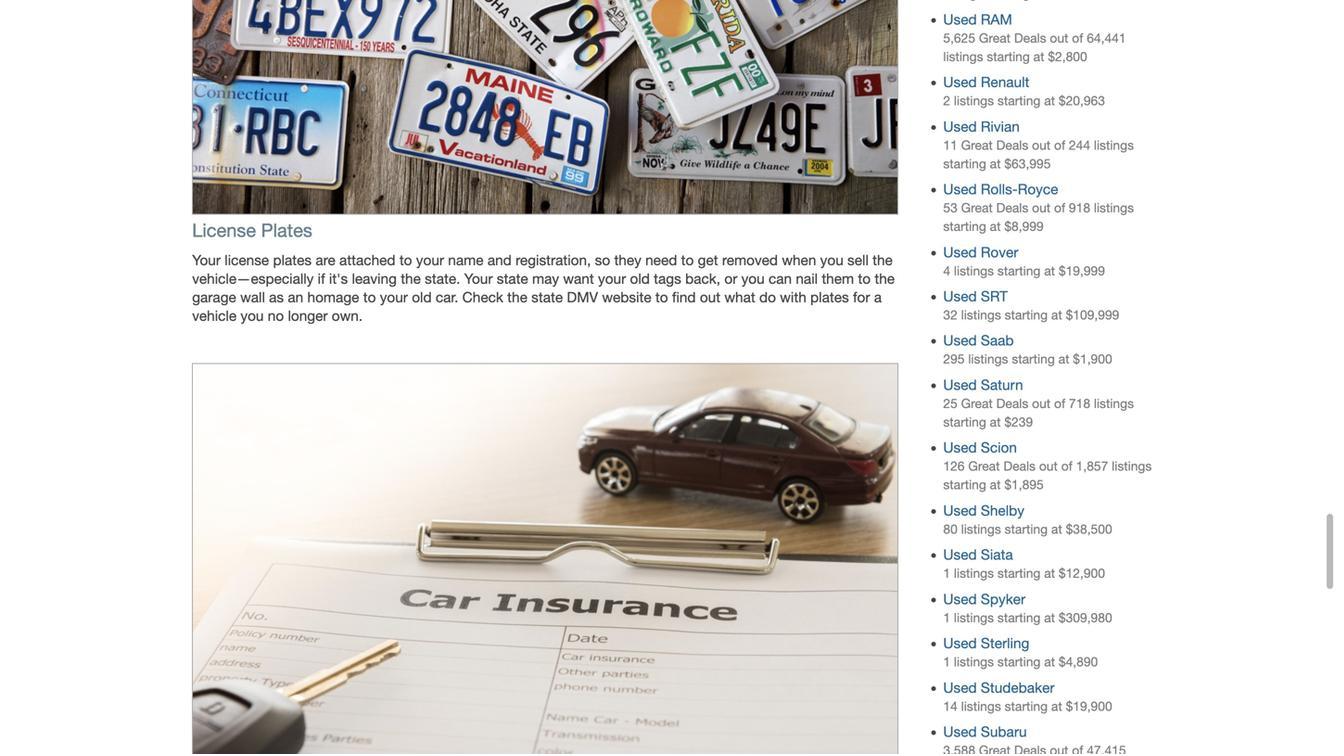 Task type: locate. For each thing, give the bounding box(es) containing it.
out up $1,895
[[1040, 459, 1058, 474]]

us license plates image
[[192, 0, 899, 215]]

great inside 25 great deals out of 718 listings starting at
[[962, 396, 993, 411]]

0 vertical spatial you
[[821, 252, 844, 268]]

dmv
[[567, 289, 598, 305]]

used for used rover 4 listings starting at $19,999
[[944, 244, 977, 260]]

out down the royce
[[1033, 200, 1051, 215]]

your
[[192, 252, 221, 268], [464, 270, 493, 287]]

sell
[[848, 252, 869, 268]]

plates down plates
[[273, 252, 312, 268]]

as
[[269, 289, 284, 305]]

sterling
[[981, 635, 1030, 652]]

used up 25
[[944, 377, 977, 393]]

used left spyker
[[944, 591, 977, 607]]

listings down used rover link
[[954, 263, 994, 278]]

great down used saturn link
[[962, 396, 993, 411]]

0 vertical spatial 1
[[944, 566, 951, 581]]

great
[[979, 30, 1011, 45], [962, 138, 993, 152], [962, 200, 993, 215], [962, 396, 993, 411], [969, 459, 1000, 474]]

0 horizontal spatial old
[[412, 289, 432, 305]]

deals inside 25 great deals out of 718 listings starting at
[[997, 396, 1029, 411]]

the right check
[[508, 289, 528, 305]]

listings down used shelby link
[[962, 522, 1002, 537]]

1 vertical spatial old
[[412, 289, 432, 305]]

back,
[[686, 270, 721, 287]]

used inside used rover 4 listings starting at $19,999
[[944, 244, 977, 260]]

deals for rivian
[[997, 138, 1029, 152]]

5,625 great deals out of 64,441 listings starting at
[[944, 30, 1127, 64]]

listings right 918
[[1094, 200, 1134, 215]]

attached
[[340, 252, 396, 268]]

deals inside 126 great deals out of 1,857 listings starting at
[[1004, 459, 1036, 474]]

14 used from the top
[[944, 679, 977, 696]]

vehicle—especially
[[192, 270, 314, 287]]

used up 53
[[944, 181, 977, 198]]

listings down used renault link
[[954, 93, 994, 108]]

out up $2,800
[[1050, 30, 1069, 45]]

starting down sterling
[[998, 655, 1041, 669]]

2 used from the top
[[944, 74, 977, 90]]

1 down used siata link
[[944, 566, 951, 581]]

1 1 from the top
[[944, 566, 951, 581]]

4 used from the top
[[944, 181, 977, 198]]

listings inside used shelby 80 listings starting at $38,500
[[962, 522, 1002, 537]]

starting down 53
[[944, 219, 987, 234]]

at left $38,500 at the right bottom of page
[[1052, 522, 1063, 537]]

at left $239
[[990, 415, 1001, 429]]

old left car.
[[412, 289, 432, 305]]

great inside 53 great deals out of 918 listings starting at
[[962, 200, 993, 215]]

want
[[563, 270, 594, 287]]

1 horizontal spatial your
[[464, 270, 493, 287]]

starting down shelby
[[1005, 522, 1048, 537]]

0 horizontal spatial your
[[192, 252, 221, 268]]

of for used scion
[[1062, 459, 1073, 474]]

1 vertical spatial plates
[[811, 289, 849, 305]]

out
[[1050, 30, 1069, 45], [1033, 138, 1051, 152], [1033, 200, 1051, 215], [700, 289, 721, 305], [1033, 396, 1051, 411], [1040, 459, 1058, 474]]

you down wall
[[241, 307, 264, 324]]

0 vertical spatial your
[[416, 252, 444, 268]]

used rolls-royce link
[[944, 181, 1059, 198]]

1 down 'used spyker' link
[[944, 610, 951, 625]]

295
[[944, 352, 965, 367]]

8 used from the top
[[944, 377, 977, 393]]

of inside 5,625 great deals out of 64,441 listings starting at
[[1073, 30, 1084, 45]]

at left $19,900 on the bottom of the page
[[1052, 699, 1063, 714]]

9 used from the top
[[944, 439, 977, 456]]

used inside the used saab 295 listings starting at $1,900
[[944, 332, 977, 349]]

14
[[944, 699, 958, 714]]

state down the and
[[497, 270, 528, 287]]

used rolls-royce
[[944, 181, 1059, 198]]

1 inside used siata 1 listings starting at $12,900
[[944, 566, 951, 581]]

starting up the used saab 295 listings starting at $1,900 at top right
[[1005, 308, 1048, 322]]

used up 2
[[944, 74, 977, 90]]

0 vertical spatial old
[[630, 270, 650, 287]]

53
[[944, 200, 958, 215]]

of
[[1073, 30, 1084, 45], [1055, 138, 1066, 152], [1055, 200, 1066, 215], [1055, 396, 1066, 411], [1062, 459, 1073, 474]]

used up 80
[[944, 502, 977, 519]]

1 inside used spyker 1 listings starting at $309,980
[[944, 610, 951, 625]]

starting down the 'studebaker' at the bottom right
[[1005, 699, 1048, 714]]

5 used from the top
[[944, 244, 977, 260]]

your up check
[[464, 270, 493, 287]]

listings down used siata link
[[954, 566, 994, 581]]

you down removed
[[742, 270, 765, 287]]

deals for saturn
[[997, 396, 1029, 411]]

1 vertical spatial 1
[[944, 610, 951, 625]]

used inside used renault 2 listings starting at $20,963
[[944, 74, 977, 90]]

to left get
[[681, 252, 694, 268]]

$63,995
[[1005, 156, 1051, 171]]

out for used scion
[[1040, 459, 1058, 474]]

starting down 'saab'
[[1012, 352, 1055, 367]]

starting down spyker
[[998, 610, 1041, 625]]

$109,999
[[1066, 308, 1120, 322]]

out inside '11 great deals out of 244 listings starting at'
[[1033, 138, 1051, 152]]

at left $309,980
[[1045, 610, 1056, 625]]

deals inside 53 great deals out of 918 listings starting at
[[997, 200, 1029, 215]]

if
[[318, 270, 325, 287]]

used for used subaru
[[944, 724, 977, 740]]

rover
[[981, 244, 1019, 260]]

great inside '11 great deals out of 244 listings starting at'
[[962, 138, 993, 152]]

out up $239
[[1033, 396, 1051, 411]]

you up them
[[821, 252, 844, 268]]

used sterling link
[[944, 635, 1030, 652]]

deals down rivian
[[997, 138, 1029, 152]]

used up 295
[[944, 332, 977, 349]]

starting inside used spyker 1 listings starting at $309,980
[[998, 610, 1041, 625]]

starting down '11'
[[944, 156, 987, 171]]

used left sterling
[[944, 635, 977, 652]]

of left 918
[[1055, 200, 1066, 215]]

used up 32
[[944, 288, 977, 305]]

starting down renault
[[998, 93, 1041, 108]]

used up 126
[[944, 439, 977, 456]]

3 used from the top
[[944, 118, 977, 135]]

$20,963
[[1059, 93, 1106, 108]]

no
[[268, 307, 284, 324]]

what
[[725, 289, 756, 305]]

out inside 53 great deals out of 918 listings starting at
[[1033, 200, 1051, 215]]

listings inside used srt 32 listings starting at $109,999
[[962, 308, 1002, 322]]

at
[[1034, 49, 1045, 64], [1045, 93, 1056, 108], [990, 156, 1001, 171], [990, 219, 1001, 234], [1045, 263, 1056, 278], [1052, 308, 1063, 322], [1059, 352, 1070, 367], [990, 415, 1001, 429], [990, 477, 1001, 492], [1052, 522, 1063, 537], [1045, 566, 1056, 581], [1045, 610, 1056, 625], [1045, 655, 1056, 669], [1052, 699, 1063, 714]]

listings down 'saab'
[[969, 352, 1009, 367]]

1 inside used sterling 1 listings starting at $4,890
[[944, 655, 951, 669]]

out for used saturn
[[1033, 396, 1051, 411]]

out inside 5,625 great deals out of 64,441 listings starting at
[[1050, 30, 1069, 45]]

used renault 2 listings starting at $20,963
[[944, 74, 1106, 108]]

listings inside 126 great deals out of 1,857 listings starting at
[[1112, 459, 1152, 474]]

listings right 718 at right
[[1094, 396, 1134, 411]]

state down may
[[532, 289, 563, 305]]

used for used shelby 80 listings starting at $38,500
[[944, 502, 977, 519]]

deals up $1,895
[[1004, 459, 1036, 474]]

126 great deals out of 1,857 listings starting at
[[944, 459, 1152, 492]]

listings inside used studebaker 14 listings starting at $19,900
[[962, 699, 1002, 714]]

deals inside 5,625 great deals out of 64,441 listings starting at
[[1015, 30, 1047, 45]]

starting inside used srt 32 listings starting at $109,999
[[1005, 308, 1048, 322]]

great for saturn
[[962, 396, 993, 411]]

deals inside '11 great deals out of 244 listings starting at'
[[997, 138, 1029, 152]]

10 used from the top
[[944, 502, 977, 519]]

at inside 126 great deals out of 1,857 listings starting at
[[990, 477, 1001, 492]]

1 for used spyker
[[944, 610, 951, 625]]

listings down used srt link at top
[[962, 308, 1002, 322]]

an
[[288, 289, 304, 305]]

of inside 126 great deals out of 1,857 listings starting at
[[1062, 459, 1073, 474]]

0 horizontal spatial your
[[380, 289, 408, 305]]

used shelby 80 listings starting at $38,500
[[944, 502, 1113, 537]]

deals for ram
[[1015, 30, 1047, 45]]

to
[[400, 252, 412, 268], [681, 252, 694, 268], [858, 270, 871, 287], [363, 289, 376, 305], [656, 289, 668, 305]]

tags
[[654, 270, 682, 287]]

or
[[725, 270, 738, 287]]

15 used from the top
[[944, 724, 977, 740]]

old
[[630, 270, 650, 287], [412, 289, 432, 305]]

great inside 5,625 great deals out of 64,441 listings starting at
[[979, 30, 1011, 45]]

0 vertical spatial your
[[192, 252, 221, 268]]

of left 718 at right
[[1055, 396, 1066, 411]]

at left the $12,900
[[1045, 566, 1056, 581]]

your
[[416, 252, 444, 268], [598, 270, 626, 287], [380, 289, 408, 305]]

listings inside used spyker 1 listings starting at $309,980
[[954, 610, 994, 625]]

starting down 25
[[944, 415, 987, 429]]

at up rover
[[990, 219, 1001, 234]]

out inside 126 great deals out of 1,857 listings starting at
[[1040, 459, 1058, 474]]

1 for used sterling
[[944, 655, 951, 669]]

used inside used siata 1 listings starting at $12,900
[[944, 546, 977, 563]]

scion
[[981, 439, 1018, 456]]

royce
[[1018, 181, 1059, 198]]

used for used sterling 1 listings starting at $4,890
[[944, 635, 977, 652]]

used rover link
[[944, 244, 1019, 260]]

out inside 25 great deals out of 718 listings starting at
[[1033, 396, 1051, 411]]

1 horizontal spatial old
[[630, 270, 650, 287]]

used down the "14"
[[944, 724, 977, 740]]

of inside '11 great deals out of 244 listings starting at'
[[1055, 138, 1066, 152]]

at left $2,800
[[1034, 49, 1045, 64]]

at left $109,999
[[1052, 308, 1063, 322]]

subaru
[[981, 724, 1027, 740]]

at inside '11 great deals out of 244 listings starting at'
[[990, 156, 1001, 171]]

used renault link
[[944, 74, 1030, 90]]

starting up renault
[[987, 49, 1030, 64]]

listings right 1,857
[[1112, 459, 1152, 474]]

1 vertical spatial your
[[464, 270, 493, 287]]

out for used rivian
[[1033, 138, 1051, 152]]

great for rolls-
[[962, 200, 993, 215]]

used inside used spyker 1 listings starting at $309,980
[[944, 591, 977, 607]]

used inside used studebaker 14 listings starting at $19,900
[[944, 679, 977, 696]]

$38,500
[[1066, 522, 1113, 537]]

starting down siata
[[998, 566, 1041, 581]]

plates
[[273, 252, 312, 268], [811, 289, 849, 305]]

listings down used studebaker link
[[962, 699, 1002, 714]]

deals for scion
[[1004, 459, 1036, 474]]

used inside used sterling 1 listings starting at $4,890
[[944, 635, 977, 652]]

deals up $239
[[997, 396, 1029, 411]]

removed
[[722, 252, 778, 268]]

the up "a"
[[875, 270, 895, 287]]

of left 244
[[1055, 138, 1066, 152]]

and
[[488, 252, 512, 268]]

3 1 from the top
[[944, 655, 951, 669]]

at inside 25 great deals out of 718 listings starting at
[[990, 415, 1001, 429]]

used up '11'
[[944, 118, 977, 135]]

starting down 126
[[944, 477, 987, 492]]

your up state.
[[416, 252, 444, 268]]

the
[[873, 252, 893, 268], [401, 270, 421, 287], [875, 270, 895, 287], [508, 289, 528, 305]]

6 used from the top
[[944, 288, 977, 305]]

so
[[595, 252, 611, 268]]

listings down 5,625
[[944, 49, 984, 64]]

at left $19,999
[[1045, 263, 1056, 278]]

state.
[[425, 270, 460, 287]]

used down 80
[[944, 546, 977, 563]]

at left $4,890
[[1045, 655, 1056, 669]]

great down used rivian
[[962, 138, 993, 152]]

1 horizontal spatial your
[[416, 252, 444, 268]]

2 vertical spatial you
[[241, 307, 264, 324]]

your down leaving on the left of page
[[380, 289, 408, 305]]

0 vertical spatial plates
[[273, 252, 312, 268]]

homage
[[308, 289, 359, 305]]

great down used scion
[[969, 459, 1000, 474]]

11 used from the top
[[944, 546, 977, 563]]

your down so
[[598, 270, 626, 287]]

at up shelby
[[990, 477, 1001, 492]]

listings right 244
[[1094, 138, 1134, 152]]

used up 5,625
[[944, 11, 977, 28]]

it's
[[329, 270, 348, 287]]

1 used from the top
[[944, 11, 977, 28]]

nail
[[796, 270, 818, 287]]

used up 4
[[944, 244, 977, 260]]

$1,900
[[1073, 352, 1113, 367]]

1 vertical spatial your
[[598, 270, 626, 287]]

rolls-
[[981, 181, 1018, 198]]

53 great deals out of 918 listings starting at
[[944, 200, 1134, 234]]

deals up renault
[[1015, 30, 1047, 45]]

great down ram
[[979, 30, 1011, 45]]

vehicle
[[192, 307, 237, 324]]

to up "for"
[[858, 270, 871, 287]]

at left $20,963
[[1045, 93, 1056, 108]]

great inside 126 great deals out of 1,857 listings starting at
[[969, 459, 1000, 474]]

your license plates are attached to your name and registration, so they need to get removed when you sell the vehicle—especially if it's leaving the state. your state may want your old tags back, or you can nail them to the garage wall as an homage to your old car. check the state dmv website to find out what do with plates for a vehicle you no longer own.
[[192, 252, 895, 324]]

starting inside used siata 1 listings starting at $12,900
[[998, 566, 1041, 581]]

you
[[821, 252, 844, 268], [742, 270, 765, 287], [241, 307, 264, 324]]

2 vertical spatial 1
[[944, 655, 951, 669]]

7 used from the top
[[944, 332, 977, 349]]

1 vertical spatial state
[[532, 289, 563, 305]]

used saab 295 listings starting at $1,900
[[944, 332, 1113, 367]]

1 horizontal spatial state
[[532, 289, 563, 305]]

starting inside used sterling 1 listings starting at $4,890
[[998, 655, 1041, 669]]

4
[[944, 263, 951, 278]]

at inside used renault 2 listings starting at $20,963
[[1045, 93, 1056, 108]]

1 horizontal spatial you
[[742, 270, 765, 287]]

for
[[853, 289, 871, 305]]

find
[[672, 289, 696, 305]]

25 great deals out of 718 listings starting at
[[944, 396, 1134, 429]]

check
[[463, 289, 504, 305]]

0 horizontal spatial you
[[241, 307, 264, 324]]

at up rolls-
[[990, 156, 1001, 171]]

126
[[944, 459, 965, 474]]

old down they
[[630, 270, 650, 287]]

used for used scion
[[944, 439, 977, 456]]

1 down used sterling link at the right bottom
[[944, 655, 951, 669]]

starting down rover
[[998, 263, 1041, 278]]

when
[[782, 252, 817, 268]]

great right 53
[[962, 200, 993, 215]]

listings inside used renault 2 listings starting at $20,963
[[954, 93, 994, 108]]

great for scion
[[969, 459, 1000, 474]]

0 vertical spatial state
[[497, 270, 528, 287]]

listings down 'used spyker' link
[[954, 610, 994, 625]]

out inside your license plates are attached to your name and registration, so they need to get removed when you sell the vehicle—especially if it's leaving the state. your state may want your old tags back, or you can nail them to the garage wall as an homage to your old car. check the state dmv website to find out what do with plates for a vehicle you no longer own.
[[700, 289, 721, 305]]

12 used from the top
[[944, 591, 977, 607]]

of left 1,857
[[1062, 459, 1073, 474]]

plates
[[261, 219, 312, 241]]

244
[[1069, 138, 1091, 152]]

starting inside 126 great deals out of 1,857 listings starting at
[[944, 477, 987, 492]]

2
[[944, 93, 951, 108]]

used ram
[[944, 11, 1013, 28]]

at left $1,900
[[1059, 352, 1070, 367]]

used srt 32 listings starting at $109,999
[[944, 288, 1120, 322]]

used inside used shelby 80 listings starting at $38,500
[[944, 502, 977, 519]]

of inside 53 great deals out of 918 listings starting at
[[1055, 200, 1066, 215]]

listings inside the used saab 295 listings starting at $1,900
[[969, 352, 1009, 367]]

of inside 25 great deals out of 718 listings starting at
[[1055, 396, 1066, 411]]

plates down them
[[811, 289, 849, 305]]

of up $2,800
[[1073, 30, 1084, 45]]

2 1 from the top
[[944, 610, 951, 625]]

may
[[532, 270, 559, 287]]

used ram link
[[944, 11, 1013, 28]]

at inside used spyker 1 listings starting at $309,980
[[1045, 610, 1056, 625]]

1 horizontal spatial plates
[[811, 289, 849, 305]]

to right attached
[[400, 252, 412, 268]]

used inside used srt 32 listings starting at $109,999
[[944, 288, 977, 305]]

at inside used rover 4 listings starting at $19,999
[[1045, 263, 1056, 278]]

out down the back, at the right of page
[[700, 289, 721, 305]]

your down license
[[192, 252, 221, 268]]

used rivian
[[944, 118, 1020, 135]]

of for used rivian
[[1055, 138, 1066, 152]]

13 used from the top
[[944, 635, 977, 652]]



Task type: describe. For each thing, give the bounding box(es) containing it.
shelby
[[981, 502, 1025, 519]]

own.
[[332, 307, 363, 324]]

to down tags
[[656, 289, 668, 305]]

used siata 1 listings starting at $12,900
[[944, 546, 1106, 581]]

$239
[[1005, 415, 1033, 429]]

listings inside '11 great deals out of 244 listings starting at'
[[1094, 138, 1134, 152]]

studebaker
[[981, 679, 1055, 696]]

deals for rolls-
[[997, 200, 1029, 215]]

at inside used sterling 1 listings starting at $4,890
[[1045, 655, 1056, 669]]

$19,999
[[1059, 263, 1106, 278]]

a
[[875, 289, 882, 305]]

listings inside 53 great deals out of 918 listings starting at
[[1094, 200, 1134, 215]]

listings inside 25 great deals out of 718 listings starting at
[[1094, 396, 1134, 411]]

2 vertical spatial your
[[380, 289, 408, 305]]

at inside used shelby 80 listings starting at $38,500
[[1052, 522, 1063, 537]]

used saturn
[[944, 377, 1024, 393]]

out for used ram
[[1050, 30, 1069, 45]]

license
[[192, 219, 256, 241]]

starting inside 53 great deals out of 918 listings starting at
[[944, 219, 987, 234]]

starting inside 5,625 great deals out of 64,441 listings starting at
[[987, 49, 1030, 64]]

64,441
[[1087, 30, 1127, 45]]

of for used rolls-royce
[[1055, 200, 1066, 215]]

starting inside used studebaker 14 listings starting at $19,900
[[1005, 699, 1048, 714]]

registration,
[[516, 252, 591, 268]]

the left state.
[[401, 270, 421, 287]]

at inside the used saab 295 listings starting at $1,900
[[1059, 352, 1070, 367]]

used for used rolls-royce
[[944, 181, 977, 198]]

starting inside used shelby 80 listings starting at $38,500
[[1005, 522, 1048, 537]]

ram
[[981, 11, 1013, 28]]

used rover 4 listings starting at $19,999
[[944, 244, 1106, 278]]

used siata link
[[944, 546, 1014, 563]]

used rivian link
[[944, 118, 1020, 135]]

are
[[316, 252, 336, 268]]

at inside 53 great deals out of 918 listings starting at
[[990, 219, 1001, 234]]

garage
[[192, 289, 236, 305]]

starting inside 25 great deals out of 718 listings starting at
[[944, 415, 987, 429]]

$2,800
[[1048, 49, 1088, 64]]

the right sell
[[873, 252, 893, 268]]

used scion
[[944, 439, 1018, 456]]

used subaru
[[944, 724, 1027, 740]]

listings inside 5,625 great deals out of 64,441 listings starting at
[[944, 49, 984, 64]]

used for used ram
[[944, 11, 977, 28]]

of for used saturn
[[1055, 396, 1066, 411]]

used spyker link
[[944, 591, 1026, 607]]

used for used srt 32 listings starting at $109,999
[[944, 288, 977, 305]]

0 horizontal spatial state
[[497, 270, 528, 287]]

11 great deals out of 244 listings starting at
[[944, 138, 1134, 171]]

718
[[1069, 396, 1091, 411]]

with
[[780, 289, 807, 305]]

listings inside used rover 4 listings starting at $19,999
[[954, 263, 994, 278]]

used scion link
[[944, 439, 1018, 456]]

0 horizontal spatial plates
[[273, 252, 312, 268]]

them
[[822, 270, 854, 287]]

2 horizontal spatial you
[[821, 252, 844, 268]]

5,625
[[944, 30, 976, 45]]

out for used rolls-royce
[[1033, 200, 1051, 215]]

80
[[944, 522, 958, 537]]

to down leaving on the left of page
[[363, 289, 376, 305]]

license
[[225, 252, 269, 268]]

used studebaker 14 listings starting at $19,900
[[944, 679, 1113, 714]]

at inside used srt 32 listings starting at $109,999
[[1052, 308, 1063, 322]]

can
[[769, 270, 792, 287]]

used for used rivian
[[944, 118, 977, 135]]

great for rivian
[[962, 138, 993, 152]]

great for ram
[[979, 30, 1011, 45]]

car insurance form image
[[192, 363, 899, 754]]

used for used renault 2 listings starting at $20,963
[[944, 74, 977, 90]]

used subaru link
[[944, 724, 1027, 740]]

used for used saturn
[[944, 377, 977, 393]]

at inside used siata 1 listings starting at $12,900
[[1045, 566, 1056, 581]]

used sterling 1 listings starting at $4,890
[[944, 635, 1099, 669]]

wall
[[240, 289, 265, 305]]

starting inside used renault 2 listings starting at $20,963
[[998, 93, 1041, 108]]

starting inside '11 great deals out of 244 listings starting at'
[[944, 156, 987, 171]]

renault
[[981, 74, 1030, 90]]

used saturn link
[[944, 377, 1024, 393]]

at inside 5,625 great deals out of 64,441 listings starting at
[[1034, 49, 1045, 64]]

$8,999
[[1005, 219, 1044, 234]]

2 horizontal spatial your
[[598, 270, 626, 287]]

1 vertical spatial you
[[742, 270, 765, 287]]

used for used siata 1 listings starting at $12,900
[[944, 546, 977, 563]]

$309,980
[[1059, 610, 1113, 625]]

car.
[[436, 289, 459, 305]]

need
[[646, 252, 677, 268]]

32
[[944, 308, 958, 322]]

saab
[[981, 332, 1014, 349]]

used spyker 1 listings starting at $309,980
[[944, 591, 1113, 625]]

1,857
[[1077, 459, 1109, 474]]

used shelby link
[[944, 502, 1025, 519]]

$19,900
[[1066, 699, 1113, 714]]

at inside used studebaker 14 listings starting at $19,900
[[1052, 699, 1063, 714]]

leaving
[[352, 270, 397, 287]]

of for used ram
[[1073, 30, 1084, 45]]

starting inside used rover 4 listings starting at $19,999
[[998, 263, 1041, 278]]

name
[[448, 252, 484, 268]]

starting inside the used saab 295 listings starting at $1,900
[[1012, 352, 1055, 367]]

used studebaker link
[[944, 679, 1055, 696]]

listings inside used sterling 1 listings starting at $4,890
[[954, 655, 994, 669]]

$1,895
[[1005, 477, 1044, 492]]

used for used saab 295 listings starting at $1,900
[[944, 332, 977, 349]]

rivian
[[981, 118, 1020, 135]]

srt
[[981, 288, 1008, 305]]

used for used studebaker 14 listings starting at $19,900
[[944, 679, 977, 696]]

siata
[[981, 546, 1014, 563]]

listings inside used siata 1 listings starting at $12,900
[[954, 566, 994, 581]]

license plates
[[192, 219, 312, 241]]

918
[[1069, 200, 1091, 215]]

$4,890
[[1059, 655, 1099, 669]]

get
[[698, 252, 718, 268]]

spyker
[[981, 591, 1026, 607]]

1 for used siata
[[944, 566, 951, 581]]

used for used spyker 1 listings starting at $309,980
[[944, 591, 977, 607]]

25
[[944, 396, 958, 411]]



Task type: vqa. For each thing, say whether or not it's contained in the screenshot.


